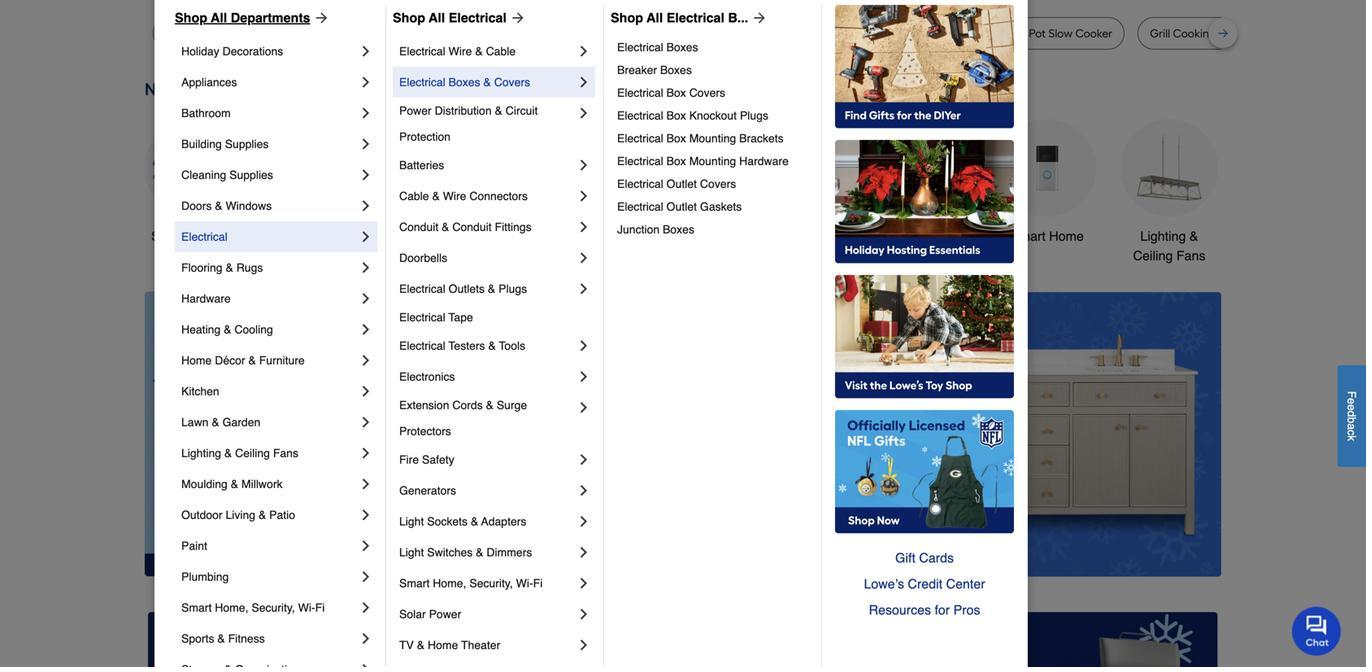 Task type: describe. For each thing, give the bounding box(es) containing it.
chevron right image for home décor & furniture link
[[358, 352, 374, 368]]

kitchen for kitchen
[[181, 385, 219, 398]]

microwave
[[486, 26, 543, 40]]

dimmers
[[487, 546, 532, 559]]

home décor & furniture
[[181, 354, 305, 367]]

electrical link
[[181, 221, 358, 252]]

brackets
[[740, 132, 784, 145]]

electrical for electrical boxes & covers
[[399, 76, 446, 89]]

electrical outlets & plugs link
[[399, 273, 576, 304]]

batteries
[[399, 159, 444, 172]]

light for light sockets & adapters
[[399, 515, 424, 528]]

electrical boxes link
[[617, 36, 810, 59]]

extension cords & surge protectors link
[[399, 392, 576, 444]]

ceiling inside lighting & ceiling fans
[[1134, 248, 1173, 263]]

chevron right image for power distribution & circuit protection link
[[576, 105, 592, 121]]

f e e d b a c k button
[[1338, 365, 1367, 467]]

rugs
[[236, 261, 263, 274]]

sports & fitness
[[181, 632, 265, 645]]

power inside power distribution & circuit protection
[[399, 104, 432, 117]]

fitness
[[228, 632, 265, 645]]

pot for crock pot cooking pot
[[784, 26, 801, 40]]

1 vertical spatial cable
[[399, 190, 429, 203]]

shop for shop all electrical
[[393, 10, 425, 25]]

flooring
[[181, 261, 223, 274]]

cleaning
[[181, 168, 226, 181]]

surge
[[497, 399, 527, 412]]

crock for crock pot cooking pot
[[751, 26, 781, 40]]

plugs for electrical box knockout plugs
[[740, 109, 769, 122]]

0 horizontal spatial lighting & ceiling fans link
[[181, 438, 358, 469]]

building supplies
[[181, 137, 269, 150]]

chevron right image for hardware
[[358, 290, 374, 307]]

adapters
[[481, 515, 527, 528]]

1 e from the top
[[1346, 398, 1359, 404]]

electrical box knockout plugs
[[617, 109, 769, 122]]

1 vertical spatial wire
[[443, 190, 466, 203]]

arrow right image for shop all electrical
[[507, 10, 526, 26]]

electrical for electrical outlets & plugs
[[399, 282, 446, 295]]

generators
[[399, 484, 456, 497]]

b
[[1346, 417, 1359, 423]]

gift cards link
[[835, 545, 1014, 571]]

chevron right image for lawn & garden link
[[358, 414, 374, 430]]

get up to 2 free select tools or batteries when you buy 1 with select purchases. image
[[148, 612, 488, 667]]

d
[[1346, 411, 1359, 417]]

1 vertical spatial ceiling
[[235, 447, 270, 460]]

chat invite button image
[[1293, 606, 1342, 656]]

shop these last-minute gifts. $99 or less. quantities are limited and won't last. image
[[145, 292, 408, 576]]

0 horizontal spatial smart
[[181, 601, 212, 614]]

outlet for gaskets
[[667, 200, 697, 213]]

1 vertical spatial power
[[429, 608, 461, 621]]

recommended searches for you heading
[[145, 0, 1222, 4]]

shop all departments link
[[175, 8, 330, 28]]

chevron right image for sports & fitness link on the bottom left
[[358, 630, 374, 647]]

resources for pros link
[[835, 597, 1014, 623]]

1 vertical spatial home,
[[215, 601, 248, 614]]

electrical tape link
[[399, 304, 592, 330]]

grill cooking grate & warming rack
[[1150, 26, 1339, 40]]

chevron right image for doors & windows
[[358, 198, 374, 214]]

scroll to item #4 image
[[862, 547, 901, 553]]

cleaning supplies
[[181, 168, 273, 181]]

1 vertical spatial smart
[[399, 577, 430, 590]]

electrical box mounting hardware
[[617, 155, 789, 168]]

chevron right image for 'building supplies' link
[[358, 136, 374, 152]]

1 horizontal spatial smart home, security, wi-fi link
[[399, 568, 576, 599]]

electrical for electrical box mounting brackets
[[617, 132, 664, 145]]

1 cooking from the left
[[803, 26, 847, 40]]

extension cords & surge protectors
[[399, 399, 530, 438]]

2 slow from the left
[[1049, 26, 1073, 40]]

chevron right image for solar power link
[[576, 606, 592, 622]]

gift
[[896, 550, 916, 565]]

arrow left image
[[447, 434, 464, 450]]

chevron right image for the holiday decorations 'link'
[[358, 43, 374, 59]]

breaker boxes link
[[617, 59, 810, 81]]

resources for pros
[[869, 602, 981, 617]]

moulding
[[181, 477, 228, 491]]

electrical for electrical testers & tools
[[399, 339, 446, 352]]

electrical boxes
[[617, 41, 698, 54]]

2 conduit from the left
[[453, 220, 492, 233]]

fire
[[399, 453, 419, 466]]

sports & fitness link
[[181, 623, 358, 654]]

building
[[181, 137, 222, 150]]

box for plugs
[[667, 109, 686, 122]]

power distribution & circuit protection link
[[399, 98, 576, 150]]

christmas
[[530, 229, 589, 244]]

cleaning supplies link
[[181, 159, 358, 190]]

smart home, security, wi-fi for rightmost the smart home, security, wi-fi link
[[399, 577, 543, 590]]

distribution
[[435, 104, 492, 117]]

new deals every day during 25 days of deals image
[[145, 76, 1222, 103]]

solar power link
[[399, 599, 576, 630]]

deals
[[203, 229, 236, 244]]

chevron right image for cable & wire connectors
[[576, 188, 592, 204]]

kitchen for kitchen faucets
[[635, 229, 678, 244]]

lawn & garden
[[181, 416, 261, 429]]

mounting for brackets
[[690, 132, 736, 145]]

grate
[[1220, 26, 1249, 40]]

chevron right image for electrical boxes & covers link in the left of the page
[[576, 74, 592, 90]]

mounting for hardware
[[690, 155, 736, 168]]

garden
[[223, 416, 261, 429]]

electrical boxes & covers
[[399, 76, 530, 89]]

tv & home theater
[[399, 639, 500, 652]]

outlets
[[449, 282, 485, 295]]

moulding & millwork link
[[181, 469, 358, 499]]

electrical box covers link
[[617, 81, 810, 104]]

instant pot
[[904, 26, 959, 40]]

0 vertical spatial security,
[[470, 577, 513, 590]]

plumbing link
[[181, 561, 358, 592]]

triple slow cooker
[[354, 26, 449, 40]]

chevron right image for extension cords & surge protectors
[[576, 399, 592, 416]]

all for shop all departments
[[211, 10, 227, 25]]

cords
[[453, 399, 483, 412]]

chevron right image for "light switches & dimmers" link at the bottom left
[[576, 544, 592, 560]]

protectors
[[399, 425, 451, 438]]

chevron right image for generators
[[576, 482, 592, 499]]

furniture
[[259, 354, 305, 367]]

1 horizontal spatial tools
[[499, 339, 526, 352]]

1 vertical spatial hardware
[[181, 292, 231, 305]]

b...
[[728, 10, 749, 25]]

electrical testers & tools
[[399, 339, 526, 352]]

shop all electrical b...
[[611, 10, 749, 25]]

0 horizontal spatial bathroom
[[181, 107, 231, 120]]

tv
[[399, 639, 414, 652]]

1 vertical spatial fi
[[315, 601, 325, 614]]

0 horizontal spatial fans
[[273, 447, 299, 460]]

smart home, security, wi-fi for left the smart home, security, wi-fi link
[[181, 601, 325, 614]]

protection
[[399, 130, 451, 143]]

1 vertical spatial lighting & ceiling fans
[[181, 447, 299, 460]]

2 horizontal spatial smart
[[1011, 229, 1046, 244]]

1 vertical spatial wi-
[[298, 601, 315, 614]]

& inside 'link'
[[231, 477, 238, 491]]

christmas decorations link
[[511, 119, 608, 266]]

1 horizontal spatial wi-
[[516, 577, 533, 590]]

boxes for electrical boxes
[[667, 41, 698, 54]]

shop for shop all electrical b...
[[611, 10, 643, 25]]

warming
[[1263, 26, 1311, 40]]

moulding & millwork
[[181, 477, 283, 491]]

lawn & garden link
[[181, 407, 358, 438]]

lowe's credit center link
[[835, 571, 1014, 597]]

electrical for electrical outlet gaskets
[[617, 200, 664, 213]]

cable & wire connectors
[[399, 190, 528, 203]]

sockets
[[427, 515, 468, 528]]

chevron right image for paint link
[[358, 538, 374, 554]]

scroll to item #2 image
[[784, 547, 823, 553]]

0 horizontal spatial security,
[[252, 601, 295, 614]]

shop for shop all departments
[[175, 10, 207, 25]]

paint
[[181, 539, 207, 552]]

breaker boxes
[[617, 63, 692, 76]]

tv & home theater link
[[399, 630, 576, 661]]

kitchen faucets
[[635, 229, 728, 244]]

scroll to item #5 element
[[901, 545, 943, 555]]

appliances link
[[181, 67, 358, 98]]

fire safety link
[[399, 444, 576, 475]]

chevron right image for cleaning supplies link
[[358, 167, 374, 183]]

cable & wire connectors link
[[399, 181, 576, 211]]

0 vertical spatial wire
[[449, 45, 472, 58]]

1 horizontal spatial lighting & ceiling fans
[[1134, 229, 1206, 263]]

outdoor tools & equipment
[[757, 229, 850, 263]]

outdoor living & patio
[[181, 508, 295, 521]]

2 pot from the left
[[850, 26, 866, 40]]

safety
[[422, 453, 454, 466]]

solar
[[399, 608, 426, 621]]

electrical outlet gaskets
[[617, 200, 742, 213]]

arrow right image for shop all electrical b...
[[749, 10, 768, 26]]

fans inside lighting & ceiling fans
[[1177, 248, 1206, 263]]

0 horizontal spatial bathroom link
[[181, 98, 358, 129]]

electronics link
[[399, 361, 576, 392]]

chevron right image for tv & home theater link
[[576, 637, 592, 653]]



Task type: locate. For each thing, give the bounding box(es) containing it.
0 vertical spatial supplies
[[225, 137, 269, 150]]

box for brackets
[[667, 132, 686, 145]]

light sockets & adapters link
[[399, 506, 576, 537]]

1 horizontal spatial fans
[[1177, 248, 1206, 263]]

chevron right image for electrical testers & tools link
[[576, 338, 592, 354]]

all right "shop"
[[185, 229, 199, 244]]

plugs inside electrical outlets & plugs link
[[499, 282, 527, 295]]

up to 35 percent off select small appliances. image
[[514, 612, 853, 667]]

1 horizontal spatial plugs
[[740, 109, 769, 122]]

2 horizontal spatial shop
[[611, 10, 643, 25]]

electrical box mounting brackets link
[[617, 127, 810, 150]]

a
[[1346, 423, 1359, 430]]

1 horizontal spatial ceiling
[[1134, 248, 1173, 263]]

home, up the sports & fitness
[[215, 601, 248, 614]]

box down 'electrical box knockout plugs'
[[667, 132, 686, 145]]

chevron right image for the conduit & conduit fittings link
[[576, 219, 592, 235]]

conduit down cable & wire connectors
[[453, 220, 492, 233]]

faucets
[[682, 229, 728, 244]]

0 horizontal spatial smart home, security, wi-fi link
[[181, 592, 358, 623]]

smart home, security, wi-fi down light switches & dimmers
[[399, 577, 543, 590]]

1 horizontal spatial decorations
[[525, 248, 594, 263]]

electrical for electrical wire & cable
[[399, 45, 446, 58]]

1 horizontal spatial cooking
[[1173, 26, 1217, 40]]

light switches & dimmers
[[399, 546, 532, 559]]

switches
[[427, 546, 473, 559]]

arrow right image
[[507, 10, 526, 26], [749, 10, 768, 26], [1192, 434, 1208, 450]]

1 vertical spatial mounting
[[690, 155, 736, 168]]

chevron right image for batteries link
[[576, 157, 592, 173]]

covers up gaskets at right
[[700, 177, 736, 190]]

4 pot from the left
[[1029, 26, 1046, 40]]

light for light switches & dimmers
[[399, 546, 424, 559]]

pros
[[954, 602, 981, 617]]

electrical for electrical boxes
[[617, 41, 664, 54]]

lawn
[[181, 416, 209, 429]]

0 vertical spatial kitchen
[[635, 229, 678, 244]]

0 vertical spatial hardware
[[740, 155, 789, 168]]

power up tv & home theater
[[429, 608, 461, 621]]

1 horizontal spatial slow
[[1049, 26, 1073, 40]]

chevron right image for appliances
[[358, 74, 374, 90]]

1 vertical spatial security,
[[252, 601, 295, 614]]

shop
[[175, 10, 207, 25], [393, 10, 425, 25], [611, 10, 643, 25]]

supplies for cleaning supplies
[[230, 168, 273, 181]]

& inside lighting & ceiling fans
[[1190, 229, 1199, 244]]

electrical testers & tools link
[[399, 330, 576, 361]]

electrical for electrical tape
[[399, 311, 446, 324]]

electrical
[[449, 10, 507, 25], [667, 10, 725, 25], [617, 41, 664, 54], [399, 45, 446, 58], [399, 76, 446, 89], [617, 86, 664, 99], [617, 109, 664, 122], [617, 132, 664, 145], [617, 155, 664, 168], [617, 177, 664, 190], [617, 200, 664, 213], [181, 230, 228, 243], [399, 282, 446, 295], [399, 311, 446, 324], [399, 339, 446, 352]]

1 box from the top
[[667, 86, 686, 99]]

light down generators
[[399, 515, 424, 528]]

kitchen up lawn
[[181, 385, 219, 398]]

boxes up electrical box covers
[[660, 63, 692, 76]]

smart home, security, wi-fi link up fitness
[[181, 592, 358, 623]]

0 vertical spatial bathroom
[[181, 107, 231, 120]]

1 horizontal spatial outdoor
[[757, 229, 804, 244]]

wi- up sports & fitness link on the bottom left
[[298, 601, 315, 614]]

mounting down knockout
[[690, 132, 736, 145]]

outlet
[[667, 177, 697, 190], [667, 200, 697, 213]]

plugs for electrical outlets & plugs
[[499, 282, 527, 295]]

up to 40 percent off select vanities. plus get free local delivery on select vanities. image
[[434, 292, 1222, 577]]

arrow right image inside shop all electrical b... link
[[749, 10, 768, 26]]

for
[[935, 602, 950, 617]]

1 outlet from the top
[[667, 177, 697, 190]]

box inside electrical box knockout plugs link
[[667, 109, 686, 122]]

chevron right image for plumbing "link"
[[358, 569, 374, 585]]

cooker down shop all electrical
[[412, 26, 449, 40]]

0 vertical spatial smart home, security, wi-fi
[[399, 577, 543, 590]]

0 horizontal spatial crock
[[751, 26, 781, 40]]

home, down switches
[[433, 577, 466, 590]]

décor
[[215, 354, 245, 367]]

all up electrical boxes
[[647, 10, 663, 25]]

security, down "light switches & dimmers" link at the bottom left
[[470, 577, 513, 590]]

0 vertical spatial fi
[[533, 577, 543, 590]]

box up electrical outlet covers
[[667, 155, 686, 168]]

cards
[[919, 550, 954, 565]]

power distribution & circuit protection
[[399, 104, 541, 143]]

0 vertical spatial lighting & ceiling fans
[[1134, 229, 1206, 263]]

supplies for building supplies
[[225, 137, 269, 150]]

boxes for breaker boxes
[[660, 63, 692, 76]]

boxes for electrical boxes & covers
[[449, 76, 480, 89]]

boxes for junction boxes
[[663, 223, 695, 236]]

circuit
[[506, 104, 538, 117]]

all for shop all deals
[[185, 229, 199, 244]]

outdoor for outdoor tools & equipment
[[757, 229, 804, 244]]

chevron right image for electrical outlets & plugs link
[[576, 281, 592, 297]]

connectors
[[470, 190, 528, 203]]

covers
[[494, 76, 530, 89], [690, 86, 726, 99], [700, 177, 736, 190]]

1 horizontal spatial lighting
[[1141, 229, 1186, 244]]

mounting down electrical box mounting brackets link
[[690, 155, 736, 168]]

0 horizontal spatial ceiling
[[235, 447, 270, 460]]

chevron right image for heating & cooling link
[[358, 321, 374, 338]]

christmas decorations
[[525, 229, 594, 263]]

conduit up 'doorbells'
[[399, 220, 439, 233]]

2 cooker from the left
[[1076, 26, 1113, 40]]

decorations for holiday
[[223, 45, 283, 58]]

crock up breaker boxes link
[[751, 26, 781, 40]]

0 horizontal spatial lighting & ceiling fans
[[181, 447, 299, 460]]

officially licensed n f l gifts. shop now. image
[[835, 410, 1014, 534]]

pot for crock pot slow cooker
[[1029, 26, 1046, 40]]

electrical for electrical outlet covers
[[617, 177, 664, 190]]

boxes up distribution
[[449, 76, 480, 89]]

arrow right image inside the 'shop all electrical' link
[[507, 10, 526, 26]]

crock pot cooking pot
[[751, 26, 866, 40]]

kitchen faucets link
[[633, 119, 730, 246]]

decorations
[[223, 45, 283, 58], [525, 248, 594, 263]]

up to 30 percent off select grills and accessories. image
[[879, 612, 1219, 667]]

2 cooking from the left
[[1173, 26, 1217, 40]]

0 vertical spatial power
[[399, 104, 432, 117]]

0 vertical spatial lighting
[[1141, 229, 1186, 244]]

1 vertical spatial bathroom
[[897, 229, 954, 244]]

shop inside shop all departments link
[[175, 10, 207, 25]]

0 horizontal spatial kitchen
[[181, 385, 219, 398]]

1 vertical spatial fans
[[273, 447, 299, 460]]

supplies
[[225, 137, 269, 150], [230, 168, 273, 181]]

cooling
[[235, 323, 273, 336]]

chevron right image for kitchen link
[[358, 383, 374, 399]]

outdoor down moulding
[[181, 508, 223, 521]]

sports
[[181, 632, 214, 645]]

tools inside outdoor tools & equipment
[[808, 229, 838, 244]]

2 horizontal spatial arrow right image
[[1192, 434, 1208, 450]]

4 box from the top
[[667, 155, 686, 168]]

outdoor inside outdoor tools & equipment
[[757, 229, 804, 244]]

tools up 'doorbells'
[[422, 229, 453, 244]]

electrical for electrical box mounting hardware
[[617, 155, 664, 168]]

0 horizontal spatial slow
[[385, 26, 409, 40]]

2 light from the top
[[399, 546, 424, 559]]

0 vertical spatial cable
[[486, 45, 516, 58]]

shop up electrical boxes
[[611, 10, 643, 25]]

0 horizontal spatial shop
[[175, 10, 207, 25]]

1 light from the top
[[399, 515, 424, 528]]

0 vertical spatial outdoor
[[757, 229, 804, 244]]

center
[[946, 576, 986, 591]]

equipment
[[773, 248, 835, 263]]

supplies up cleaning supplies
[[225, 137, 269, 150]]

shop inside shop all electrical b... link
[[611, 10, 643, 25]]

2 vertical spatial home
[[428, 639, 458, 652]]

smart home, security, wi-fi link down light switches & dimmers
[[399, 568, 576, 599]]

wi-
[[516, 577, 533, 590], [298, 601, 315, 614]]

0 vertical spatial ceiling
[[1134, 248, 1173, 263]]

batteries link
[[399, 150, 576, 181]]

wire up conduit & conduit fittings
[[443, 190, 466, 203]]

patio
[[269, 508, 295, 521]]

flooring & rugs link
[[181, 252, 358, 283]]

2 mounting from the top
[[690, 155, 736, 168]]

smart home, security, wi-fi up fitness
[[181, 601, 325, 614]]

1 vertical spatial kitchen
[[181, 385, 219, 398]]

0 vertical spatial home
[[1050, 229, 1084, 244]]

all for shop all electrical b...
[[647, 10, 663, 25]]

1 horizontal spatial bathroom link
[[877, 119, 975, 246]]

power up protection
[[399, 104, 432, 117]]

1 conduit from the left
[[399, 220, 439, 233]]

2 e from the top
[[1346, 404, 1359, 411]]

lighting inside lighting & ceiling fans
[[1141, 229, 1186, 244]]

0 horizontal spatial lighting
[[181, 447, 221, 460]]

box inside electrical box mounting hardware link
[[667, 155, 686, 168]]

box inside electrical box mounting brackets link
[[667, 132, 686, 145]]

0 vertical spatial fans
[[1177, 248, 1206, 263]]

box down electrical box covers
[[667, 109, 686, 122]]

1 horizontal spatial smart home, security, wi-fi
[[399, 577, 543, 590]]

chevron right image for electrical link
[[358, 229, 374, 245]]

conduit & conduit fittings
[[399, 220, 532, 233]]

shop up triple slow cooker
[[393, 10, 425, 25]]

find gifts for the diyer. image
[[835, 5, 1014, 129]]

3 pot from the left
[[942, 26, 959, 40]]

all up triple slow cooker
[[429, 10, 445, 25]]

chevron right image for lighting & ceiling fans
[[358, 445, 374, 461]]

decorations down shop all departments link
[[223, 45, 283, 58]]

plugs inside electrical box knockout plugs link
[[740, 109, 769, 122]]

1 mounting from the top
[[690, 132, 736, 145]]

0 vertical spatial wi-
[[516, 577, 533, 590]]

windows
[[226, 199, 272, 212]]

box up 'electrical box knockout plugs'
[[667, 86, 686, 99]]

covers for electrical box covers
[[690, 86, 726, 99]]

shop up holiday
[[175, 10, 207, 25]]

hardware down brackets at the top of the page
[[740, 155, 789, 168]]

countertop
[[545, 26, 605, 40]]

plugs up electrical tape link
[[499, 282, 527, 295]]

f
[[1346, 391, 1359, 398]]

k
[[1346, 435, 1359, 441]]

1 horizontal spatial arrow right image
[[749, 10, 768, 26]]

0 horizontal spatial plugs
[[499, 282, 527, 295]]

electrical box mounting hardware link
[[617, 150, 810, 172]]

chevron right image for left the smart home, security, wi-fi link
[[358, 600, 374, 616]]

outlet up electrical outlet gaskets
[[667, 177, 697, 190]]

tools up equipment
[[808, 229, 838, 244]]

electrical box knockout plugs link
[[617, 104, 810, 127]]

0 vertical spatial plugs
[[740, 109, 769, 122]]

conduit & conduit fittings link
[[399, 211, 576, 242]]

chevron right image for flooring & rugs link
[[358, 259, 374, 276]]

1 crock from the left
[[751, 26, 781, 40]]

cable down microwave
[[486, 45, 516, 58]]

0 horizontal spatial smart home, security, wi-fi
[[181, 601, 325, 614]]

covers up knockout
[[690, 86, 726, 99]]

chevron right image for doorbells
[[576, 250, 592, 266]]

junction boxes
[[617, 223, 695, 236]]

electrical for electrical box covers
[[617, 86, 664, 99]]

0 horizontal spatial decorations
[[223, 45, 283, 58]]

fire safety
[[399, 453, 454, 466]]

1 horizontal spatial hardware
[[740, 155, 789, 168]]

0 horizontal spatial outdoor
[[181, 508, 223, 521]]

arrow right image
[[310, 10, 330, 26]]

2 crock from the left
[[996, 26, 1027, 40]]

fittings
[[495, 220, 532, 233]]

1 shop from the left
[[175, 10, 207, 25]]

2 vertical spatial smart
[[181, 601, 212, 614]]

covers up circuit
[[494, 76, 530, 89]]

gaskets
[[700, 200, 742, 213]]

outdoor up equipment
[[757, 229, 804, 244]]

chevron right image for outdoor living & patio
[[358, 507, 374, 523]]

0 horizontal spatial home
[[181, 354, 212, 367]]

living
[[226, 508, 255, 521]]

0 vertical spatial mounting
[[690, 132, 736, 145]]

chevron right image for moulding & millwork 'link'
[[358, 476, 374, 492]]

1 horizontal spatial crock
[[996, 26, 1027, 40]]

1 vertical spatial lighting & ceiling fans link
[[181, 438, 358, 469]]

boxes down shop all electrical b...
[[667, 41, 698, 54]]

heating & cooling link
[[181, 314, 358, 345]]

1 horizontal spatial bathroom
[[897, 229, 954, 244]]

1 vertical spatial outlet
[[667, 200, 697, 213]]

millwork
[[242, 477, 283, 491]]

boxes down electrical outlet gaskets
[[663, 223, 695, 236]]

supplies up windows
[[230, 168, 273, 181]]

all up holiday decorations
[[211, 10, 227, 25]]

1 vertical spatial supplies
[[230, 168, 273, 181]]

heating
[[181, 323, 221, 336]]

1 horizontal spatial shop
[[393, 10, 425, 25]]

chevron right image
[[358, 43, 374, 59], [576, 43, 592, 59], [576, 74, 592, 90], [576, 105, 592, 121], [358, 136, 374, 152], [576, 157, 592, 173], [358, 167, 374, 183], [576, 219, 592, 235], [358, 229, 374, 245], [358, 259, 374, 276], [576, 281, 592, 297], [358, 321, 374, 338], [576, 338, 592, 354], [358, 352, 374, 368], [576, 368, 592, 385], [358, 383, 374, 399], [358, 414, 374, 430], [576, 451, 592, 468], [358, 476, 374, 492], [358, 538, 374, 554], [576, 544, 592, 560], [358, 569, 374, 585], [576, 575, 592, 591], [358, 600, 374, 616], [576, 606, 592, 622], [358, 630, 374, 647], [576, 637, 592, 653], [358, 661, 374, 667]]

0 vertical spatial home,
[[433, 577, 466, 590]]

holiday hosting essentials. image
[[835, 140, 1014, 264]]

0 horizontal spatial tools
[[422, 229, 453, 244]]

knockout
[[690, 109, 737, 122]]

kitchen
[[635, 229, 678, 244], [181, 385, 219, 398]]

outdoor
[[757, 229, 804, 244], [181, 508, 223, 521]]

1 horizontal spatial cooker
[[1076, 26, 1113, 40]]

shop all electrical b... link
[[611, 8, 768, 28]]

resources
[[869, 602, 931, 617]]

2 horizontal spatial home
[[1050, 229, 1084, 244]]

holiday decorations
[[181, 45, 283, 58]]

crock pot slow cooker
[[996, 26, 1113, 40]]

0 horizontal spatial cable
[[399, 190, 429, 203]]

&
[[1252, 26, 1260, 40], [475, 45, 483, 58], [484, 76, 491, 89], [495, 104, 503, 117], [432, 190, 440, 203], [215, 199, 223, 212], [442, 220, 449, 233], [842, 229, 850, 244], [1190, 229, 1199, 244], [226, 261, 233, 274], [488, 282, 496, 295], [224, 323, 231, 336], [488, 339, 496, 352], [248, 354, 256, 367], [486, 399, 494, 412], [212, 416, 219, 429], [224, 447, 232, 460], [231, 477, 238, 491], [259, 508, 266, 521], [471, 515, 479, 528], [476, 546, 484, 559], [217, 632, 225, 645], [417, 639, 425, 652]]

chevron right image
[[358, 74, 374, 90], [358, 105, 374, 121], [576, 188, 592, 204], [358, 198, 374, 214], [576, 250, 592, 266], [358, 290, 374, 307], [576, 399, 592, 416], [358, 445, 374, 461], [576, 482, 592, 499], [358, 507, 374, 523], [576, 513, 592, 530]]

chevron right image for rightmost the smart home, security, wi-fi link
[[576, 575, 592, 591]]

fi down plumbing "link"
[[315, 601, 325, 614]]

outlet for covers
[[667, 177, 697, 190]]

decorations for christmas
[[525, 248, 594, 263]]

1 vertical spatial home
[[181, 354, 212, 367]]

outdoor tools & equipment link
[[755, 119, 853, 266]]

e
[[1346, 398, 1359, 404], [1346, 404, 1359, 411]]

smart home, security, wi-fi link
[[399, 568, 576, 599], [181, 592, 358, 623]]

0 horizontal spatial fi
[[315, 601, 325, 614]]

outdoor inside outdoor living & patio link
[[181, 508, 223, 521]]

electrical for electrical box knockout plugs
[[617, 109, 664, 122]]

1 horizontal spatial home,
[[433, 577, 466, 590]]

1 vertical spatial light
[[399, 546, 424, 559]]

crock for crock pot slow cooker
[[996, 26, 1027, 40]]

1 cooker from the left
[[412, 26, 449, 40]]

security, up sports & fitness link on the bottom left
[[252, 601, 295, 614]]

& inside outdoor tools & equipment
[[842, 229, 850, 244]]

box inside electrical box covers link
[[667, 86, 686, 99]]

e up the b
[[1346, 404, 1359, 411]]

1 vertical spatial outdoor
[[181, 508, 223, 521]]

shop
[[151, 229, 182, 244]]

chevron right image for electronics "link" on the left
[[576, 368, 592, 385]]

wire up electrical boxes & covers
[[449, 45, 472, 58]]

0 vertical spatial lighting & ceiling fans link
[[1121, 119, 1219, 266]]

home décor & furniture link
[[181, 345, 358, 376]]

fi up solar power link
[[533, 577, 543, 590]]

2 box from the top
[[667, 109, 686, 122]]

pot for instant pot
[[942, 26, 959, 40]]

outlet down electrical outlet covers
[[667, 200, 697, 213]]

1 horizontal spatial cable
[[486, 45, 516, 58]]

crock right instant pot
[[996, 26, 1027, 40]]

cooker left "grill"
[[1076, 26, 1113, 40]]

tools down electrical tape link
[[499, 339, 526, 352]]

theater
[[461, 639, 500, 652]]

chevron right image for light sockets & adapters
[[576, 513, 592, 530]]

kitchen down electrical outlet gaskets
[[635, 229, 678, 244]]

0 horizontal spatial cooker
[[412, 26, 449, 40]]

heating & cooling
[[181, 323, 273, 336]]

& inside power distribution & circuit protection
[[495, 104, 503, 117]]

boxes
[[667, 41, 698, 54], [660, 63, 692, 76], [449, 76, 480, 89], [663, 223, 695, 236]]

rack
[[1314, 26, 1339, 40]]

0 horizontal spatial hardware
[[181, 292, 231, 305]]

1 slow from the left
[[385, 26, 409, 40]]

decorations down christmas
[[525, 248, 594, 263]]

1 horizontal spatial fi
[[533, 577, 543, 590]]

plugs up brackets at the top of the page
[[740, 109, 769, 122]]

1 horizontal spatial kitchen
[[635, 229, 678, 244]]

light left switches
[[399, 546, 424, 559]]

wi- down dimmers
[[516, 577, 533, 590]]

0 vertical spatial smart
[[1011, 229, 1046, 244]]

visit the lowe's toy shop. image
[[835, 275, 1014, 399]]

gift cards
[[896, 550, 954, 565]]

appliances
[[181, 76, 237, 89]]

all for shop all electrical
[[429, 10, 445, 25]]

3 shop from the left
[[611, 10, 643, 25]]

1 vertical spatial decorations
[[525, 248, 594, 263]]

1 vertical spatial lighting
[[181, 447, 221, 460]]

doors & windows
[[181, 199, 272, 212]]

1 pot from the left
[[784, 26, 801, 40]]

& inside extension cords & surge protectors
[[486, 399, 494, 412]]

e up d
[[1346, 398, 1359, 404]]

credit
[[908, 576, 943, 591]]

1 horizontal spatial lighting & ceiling fans link
[[1121, 119, 1219, 266]]

doors & windows link
[[181, 190, 358, 221]]

1 horizontal spatial security,
[[470, 577, 513, 590]]

covers for electrical outlet covers
[[700, 177, 736, 190]]

decorations inside 'link'
[[223, 45, 283, 58]]

0 vertical spatial light
[[399, 515, 424, 528]]

3 box from the top
[[667, 132, 686, 145]]

chevron right image for fire safety link
[[576, 451, 592, 468]]

electrical wire & cable
[[399, 45, 516, 58]]

chevron right image for electrical wire & cable link
[[576, 43, 592, 59]]

home,
[[433, 577, 466, 590], [215, 601, 248, 614]]

1 vertical spatial smart home, security, wi-fi
[[181, 601, 325, 614]]

chevron right image for bathroom
[[358, 105, 374, 121]]

cable down batteries
[[399, 190, 429, 203]]

2 shop from the left
[[393, 10, 425, 25]]

box for hardware
[[667, 155, 686, 168]]

0 horizontal spatial cooking
[[803, 26, 847, 40]]

hardware down 'flooring'
[[181, 292, 231, 305]]

0 horizontal spatial home,
[[215, 601, 248, 614]]

electrical outlet covers
[[617, 177, 736, 190]]

tools link
[[389, 119, 486, 246]]

cooker
[[412, 26, 449, 40], [1076, 26, 1113, 40]]

shop all electrical link
[[393, 8, 526, 28]]

junction boxes link
[[617, 218, 810, 241]]

2 outlet from the top
[[667, 200, 697, 213]]

0 horizontal spatial conduit
[[399, 220, 439, 233]]

bathroom
[[181, 107, 231, 120], [897, 229, 954, 244]]

shop inside the 'shop all electrical' link
[[393, 10, 425, 25]]

outdoor for outdoor living & patio
[[181, 508, 223, 521]]

1 horizontal spatial home
[[428, 639, 458, 652]]



Task type: vqa. For each thing, say whether or not it's contained in the screenshot.
bottommost Outdoor
yes



